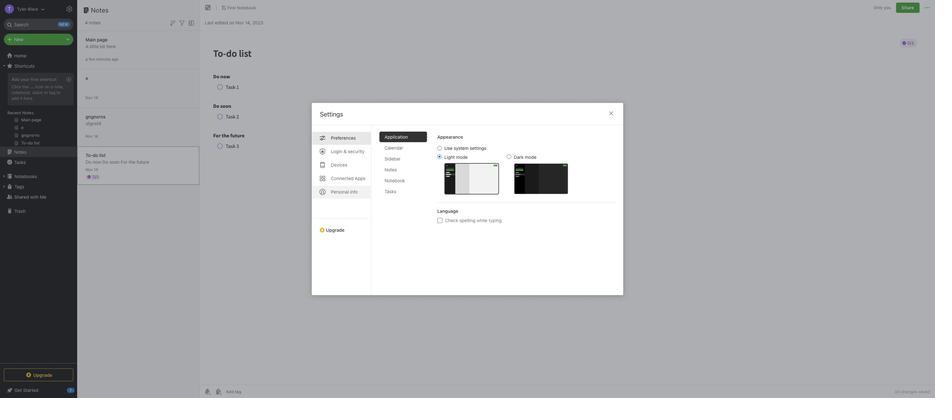 Task type: describe. For each thing, give the bounding box(es) containing it.
soon
[[109, 159, 120, 165]]

notes inside tab
[[385, 167, 397, 173]]

14 for gngnsrns
[[94, 134, 98, 139]]

to-do list
[[86, 153, 106, 158]]

expand notebooks image
[[2, 174, 7, 179]]

Search text field
[[8, 19, 69, 30]]

trash
[[14, 209, 26, 214]]

sidebar tab
[[380, 154, 427, 164]]

expand tags image
[[2, 184, 7, 189]]

little
[[90, 44, 99, 49]]

check
[[445, 218, 458, 224]]

use system settings
[[445, 146, 487, 151]]

tasks button
[[0, 157, 77, 168]]

all
[[895, 390, 900, 395]]

notebook,
[[12, 90, 31, 95]]

saved
[[919, 390, 930, 395]]

nov down the sfgnsfd
[[86, 134, 93, 139]]

light
[[445, 155, 455, 160]]

with
[[30, 194, 39, 200]]

tab list for appearance
[[380, 132, 432, 296]]

&
[[344, 149, 347, 154]]

here
[[107, 44, 116, 49]]

gngnsrns sfgnsfd
[[86, 114, 106, 126]]

it
[[20, 96, 23, 101]]

add tag image
[[215, 389, 222, 396]]

spelling
[[460, 218, 476, 224]]

notebook inside the first notebook "button"
[[237, 5, 256, 10]]

tasks inside tasks tab
[[385, 189, 396, 195]]

login
[[331, 149, 342, 154]]

last
[[205, 20, 214, 25]]

notes right 'recent'
[[22, 110, 34, 115]]

bit
[[100, 44, 105, 49]]

nov inside note window element
[[236, 20, 244, 25]]

now
[[93, 159, 101, 165]]

connected
[[331, 176, 354, 181]]

preferences
[[331, 135, 356, 141]]

info
[[350, 189, 358, 195]]

changes
[[901, 390, 918, 395]]

few
[[89, 57, 95, 62]]

devices
[[331, 162, 347, 168]]

note,
[[54, 84, 64, 89]]

tree containing home
[[0, 51, 77, 363]]

use
[[445, 146, 453, 151]]

your
[[21, 77, 30, 82]]

note window element
[[200, 0, 935, 399]]

notebooks
[[14, 174, 37, 179]]

first notebook
[[227, 5, 256, 10]]

trash link
[[0, 206, 77, 216]]

recent notes
[[7, 110, 34, 115]]

note list element
[[77, 0, 200, 399]]

Light mode radio
[[437, 155, 442, 159]]

stack
[[32, 90, 43, 95]]

shared with me
[[14, 194, 46, 200]]

a few minutes ago
[[86, 57, 119, 62]]

language
[[437, 209, 458, 214]]

shortcuts
[[14, 63, 35, 69]]

4
[[85, 20, 88, 25]]

settings image
[[66, 5, 73, 13]]

notes
[[89, 20, 101, 25]]

nov 14 for gngnsrns
[[86, 134, 98, 139]]

14 for e
[[94, 95, 98, 100]]

or
[[44, 90, 48, 95]]

dark
[[514, 155, 524, 160]]

personal
[[331, 189, 349, 195]]

4 notes
[[85, 20, 101, 25]]

click
[[12, 84, 21, 89]]

application tab
[[380, 132, 427, 143]]

light mode
[[445, 155, 468, 160]]

settings
[[320, 111, 343, 118]]

calendar tab
[[380, 143, 427, 153]]

first
[[31, 77, 39, 82]]

tags
[[14, 184, 24, 190]]

calendar
[[385, 145, 403, 151]]

nov 14 for e
[[86, 95, 98, 100]]

2023
[[252, 20, 263, 25]]

3 14 from the top
[[94, 167, 98, 172]]

click the ...
[[12, 84, 34, 89]]

notes inside note list element
[[91, 6, 109, 14]]

the inside note list element
[[129, 159, 136, 165]]

the inside group
[[22, 84, 29, 89]]

2 do from the left
[[102, 159, 108, 165]]

notebook tab
[[380, 176, 427, 186]]

1 do from the left
[[86, 159, 91, 165]]

new
[[14, 37, 23, 42]]

0/3
[[93, 175, 99, 180]]

main page
[[86, 37, 108, 42]]

icon
[[35, 84, 43, 89]]

first notebook button
[[219, 3, 258, 12]]

do
[[93, 153, 98, 158]]

sidebar
[[385, 156, 401, 162]]

on inside note window element
[[229, 20, 234, 25]]

edited
[[215, 20, 228, 25]]



Task type: vqa. For each thing, say whether or not it's contained in the screenshot.
FUN TAG ACTIONS field
no



Task type: locate. For each thing, give the bounding box(es) containing it.
0 horizontal spatial upgrade button
[[4, 369, 73, 382]]

1 14 from the top
[[94, 95, 98, 100]]

upgrade inside tab list
[[326, 228, 345, 233]]

page
[[97, 37, 108, 42]]

1 horizontal spatial tasks
[[385, 189, 396, 195]]

1 vertical spatial upgrade button
[[4, 369, 73, 382]]

check spelling while typing
[[445, 218, 502, 224]]

tab list containing preferences
[[312, 125, 372, 296]]

0 horizontal spatial the
[[22, 84, 29, 89]]

option group containing use system settings
[[437, 146, 569, 195]]

14 down the sfgnsfd
[[94, 134, 98, 139]]

personal info
[[331, 189, 358, 195]]

me
[[40, 194, 46, 200]]

a left few
[[86, 57, 88, 62]]

add
[[12, 77, 20, 82]]

1 horizontal spatial on
[[229, 20, 234, 25]]

upgrade for the bottom "upgrade" popup button
[[33, 373, 52, 378]]

a inside icon on a note, notebook, stack or tag to add it here.
[[51, 84, 53, 89]]

0 vertical spatial upgrade button
[[312, 219, 371, 236]]

tasks up notebooks
[[14, 160, 26, 165]]

1 horizontal spatial the
[[129, 159, 136, 165]]

a
[[86, 44, 89, 49]]

tab list
[[312, 125, 372, 296], [380, 132, 432, 296]]

a up 'tag'
[[51, 84, 53, 89]]

tasks inside tasks button
[[14, 160, 26, 165]]

tasks tab
[[380, 187, 427, 197]]

upgrade for "upgrade" popup button in tab list
[[326, 228, 345, 233]]

1 horizontal spatial a
[[86, 57, 88, 62]]

14 up gngnsrns
[[94, 95, 98, 100]]

main
[[86, 37, 96, 42]]

mode
[[456, 155, 468, 160], [525, 155, 537, 160]]

3 nov 14 from the top
[[86, 167, 98, 172]]

share button
[[896, 3, 920, 13]]

notebook down 'notes' tab
[[385, 178, 405, 184]]

1 horizontal spatial notebook
[[385, 178, 405, 184]]

the left ...
[[22, 84, 29, 89]]

1 vertical spatial upgrade
[[33, 373, 52, 378]]

tab list containing application
[[380, 132, 432, 296]]

connected apps
[[331, 176, 366, 181]]

future
[[137, 159, 149, 165]]

notes up 'notes'
[[91, 6, 109, 14]]

14 up 0/3
[[94, 167, 98, 172]]

0 horizontal spatial mode
[[456, 155, 468, 160]]

e
[[86, 75, 88, 81]]

nov 14 up 0/3
[[86, 167, 98, 172]]

close image
[[608, 110, 615, 117]]

group containing add your first shortcut
[[0, 71, 77, 150]]

the right for
[[129, 159, 136, 165]]

0 horizontal spatial notebook
[[237, 5, 256, 10]]

the
[[22, 84, 29, 89], [129, 159, 136, 165]]

home
[[14, 53, 26, 58]]

tag
[[49, 90, 55, 95]]

apps
[[355, 176, 366, 181]]

0 horizontal spatial tasks
[[14, 160, 26, 165]]

notebook
[[237, 5, 256, 10], [385, 178, 405, 184]]

last edited on nov 14, 2023
[[205, 20, 263, 25]]

tasks
[[14, 160, 26, 165], [385, 189, 396, 195]]

0 horizontal spatial upgrade
[[33, 373, 52, 378]]

2 vertical spatial nov 14
[[86, 167, 98, 172]]

do down list at top left
[[102, 159, 108, 165]]

Note Editor text field
[[200, 31, 935, 386]]

to-
[[86, 153, 93, 158]]

upgrade button inside tab list
[[312, 219, 371, 236]]

tree
[[0, 51, 77, 363]]

1 vertical spatial a
[[51, 84, 53, 89]]

settings
[[470, 146, 487, 151]]

add
[[12, 96, 19, 101]]

nov 14 up gngnsrns
[[86, 95, 98, 100]]

shortcuts button
[[0, 61, 77, 71]]

14
[[94, 95, 98, 100], [94, 134, 98, 139], [94, 167, 98, 172]]

a inside note list element
[[86, 57, 88, 62]]

upgrade
[[326, 228, 345, 233], [33, 373, 52, 378]]

add your first shortcut
[[12, 77, 57, 82]]

only
[[874, 5, 883, 10]]

group
[[0, 71, 77, 150]]

nov 14 down the sfgnsfd
[[86, 134, 98, 139]]

0 vertical spatial the
[[22, 84, 29, 89]]

tasks down notebook tab at top
[[385, 189, 396, 195]]

2 mode from the left
[[525, 155, 537, 160]]

nov up 0/3
[[86, 167, 93, 172]]

ago
[[112, 57, 119, 62]]

0 horizontal spatial tab list
[[312, 125, 372, 296]]

14,
[[245, 20, 251, 25]]

1 vertical spatial notebook
[[385, 178, 405, 184]]

recent
[[7, 110, 21, 115]]

on inside icon on a note, notebook, stack or tag to add it here.
[[45, 84, 49, 89]]

mode down "system"
[[456, 155, 468, 160]]

nov down e
[[86, 95, 93, 100]]

0 vertical spatial notebook
[[237, 5, 256, 10]]

0 vertical spatial 14
[[94, 95, 98, 100]]

share
[[902, 5, 915, 10]]

Dark mode radio
[[507, 155, 511, 159]]

0 horizontal spatial on
[[45, 84, 49, 89]]

notebook inside notebook tab
[[385, 178, 405, 184]]

notebook right first
[[237, 5, 256, 10]]

notebooks link
[[0, 171, 77, 182]]

0 vertical spatial on
[[229, 20, 234, 25]]

notes up tasks button
[[14, 149, 26, 155]]

shared with me link
[[0, 192, 77, 202]]

to
[[57, 90, 60, 95]]

2 nov 14 from the top
[[86, 134, 98, 139]]

security
[[348, 149, 365, 154]]

0 horizontal spatial a
[[51, 84, 53, 89]]

1 horizontal spatial do
[[102, 159, 108, 165]]

first
[[227, 5, 236, 10]]

2 14 from the top
[[94, 134, 98, 139]]

mode for dark mode
[[525, 155, 537, 160]]

do down to-
[[86, 159, 91, 165]]

0 vertical spatial upgrade
[[326, 228, 345, 233]]

all changes saved
[[895, 390, 930, 395]]

1 horizontal spatial upgrade button
[[312, 219, 371, 236]]

on up or on the left top
[[45, 84, 49, 89]]

1 horizontal spatial tab list
[[380, 132, 432, 296]]

2 vertical spatial 14
[[94, 167, 98, 172]]

only you
[[874, 5, 891, 10]]

tags button
[[0, 182, 77, 192]]

list
[[99, 153, 106, 158]]

tab list for application
[[312, 125, 372, 296]]

login & security
[[331, 149, 365, 154]]

new button
[[4, 34, 73, 45]]

mode right dark on the top of the page
[[525, 155, 537, 160]]

expand note image
[[204, 4, 212, 12]]

0 vertical spatial a
[[86, 57, 88, 62]]

notes tab
[[380, 165, 427, 175]]

1 vertical spatial the
[[129, 159, 136, 165]]

...
[[30, 84, 34, 89]]

Use system settings radio
[[437, 146, 442, 151]]

typing
[[489, 218, 502, 224]]

a little bit here
[[86, 44, 116, 49]]

0 vertical spatial nov 14
[[86, 95, 98, 100]]

nov left 14,
[[236, 20, 244, 25]]

for
[[121, 159, 128, 165]]

None search field
[[8, 19, 69, 30]]

1 vertical spatial on
[[45, 84, 49, 89]]

notes down sidebar
[[385, 167, 397, 173]]

0 horizontal spatial do
[[86, 159, 91, 165]]

you
[[884, 5, 891, 10]]

1 mode from the left
[[456, 155, 468, 160]]

gngnsrns
[[86, 114, 106, 120]]

appearance
[[437, 134, 463, 140]]

0 vertical spatial tasks
[[14, 160, 26, 165]]

while
[[477, 218, 488, 224]]

option group
[[437, 146, 569, 195]]

1 vertical spatial nov 14
[[86, 134, 98, 139]]

1 vertical spatial tasks
[[385, 189, 396, 195]]

1 vertical spatial 14
[[94, 134, 98, 139]]

1 horizontal spatial upgrade
[[326, 228, 345, 233]]

system
[[454, 146, 469, 151]]

add a reminder image
[[204, 389, 211, 396]]

shortcut
[[40, 77, 57, 82]]

notes link
[[0, 147, 77, 157]]

a
[[86, 57, 88, 62], [51, 84, 53, 89]]

do now do soon for the future
[[86, 159, 149, 165]]

on right 'edited'
[[229, 20, 234, 25]]

shared
[[14, 194, 29, 200]]

do
[[86, 159, 91, 165], [102, 159, 108, 165]]

nov 14
[[86, 95, 98, 100], [86, 134, 98, 139], [86, 167, 98, 172]]

mode for light mode
[[456, 155, 468, 160]]

1 horizontal spatial mode
[[525, 155, 537, 160]]

home link
[[0, 51, 77, 61]]

1 nov 14 from the top
[[86, 95, 98, 100]]

Check spelling while typing checkbox
[[437, 218, 443, 223]]

here.
[[24, 96, 34, 101]]

upgrade button
[[312, 219, 371, 236], [4, 369, 73, 382]]



